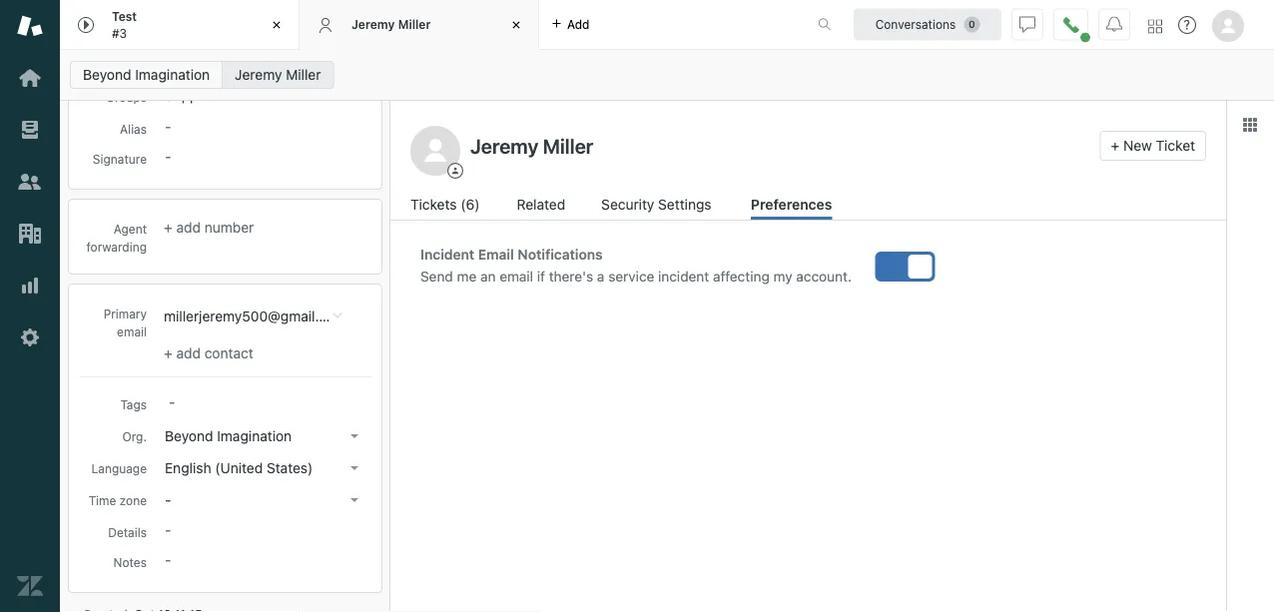 Task type: locate. For each thing, give the bounding box(es) containing it.
2 arrow down image from the top
[[351, 499, 359, 503]]

+ add contact
[[164, 345, 254, 362]]

my
[[774, 268, 793, 285]]

jeremy inside secondary element
[[235, 66, 282, 83]]

email inside incident email notifications send me an email if there's a service incident affecting my account.
[[500, 268, 534, 285]]

alias
[[120, 122, 147, 136]]

service
[[609, 268, 655, 285]]

jeremy inside tab
[[352, 17, 395, 31]]

ticket
[[1157, 137, 1196, 154]]

1 vertical spatial jeremy
[[235, 66, 282, 83]]

jeremy miller inside secondary element
[[235, 66, 321, 83]]

related link
[[517, 194, 568, 220]]

time
[[89, 494, 116, 508]]

0 vertical spatial miller
[[398, 17, 431, 31]]

notes
[[114, 556, 147, 570]]

close image up jeremy miller link
[[267, 15, 287, 35]]

english (united states)
[[165, 460, 313, 477]]

add for add number
[[176, 219, 201, 236]]

0 horizontal spatial imagination
[[135, 66, 210, 83]]

+ left 'new'
[[1112, 137, 1120, 154]]

security
[[602, 196, 655, 213]]

1 close image from the left
[[267, 15, 287, 35]]

tabs tab list
[[60, 0, 797, 50]]

admin image
[[17, 325, 43, 351]]

1 vertical spatial beyond imagination
[[165, 428, 292, 445]]

number
[[205, 219, 254, 236]]

1 horizontal spatial miller
[[398, 17, 431, 31]]

0 vertical spatial jeremy
[[352, 17, 395, 31]]

security settings
[[602, 196, 712, 213]]

beyond imagination up english (united states)
[[165, 428, 292, 445]]

jeremy miller
[[352, 17, 431, 31], [235, 66, 321, 83]]

imagination
[[135, 66, 210, 83], [217, 428, 292, 445]]

0 vertical spatial imagination
[[135, 66, 210, 83]]

1 vertical spatial imagination
[[217, 428, 292, 445]]

close image inside jeremy miller tab
[[507, 15, 527, 35]]

1 vertical spatial email
[[117, 325, 147, 339]]

signature
[[93, 152, 147, 166]]

close image
[[267, 15, 287, 35], [507, 15, 527, 35]]

None text field
[[465, 131, 1093, 161]]

views image
[[17, 117, 43, 143]]

0 vertical spatial beyond
[[83, 66, 131, 83]]

+
[[1112, 137, 1120, 154], [164, 219, 173, 236], [164, 345, 173, 362]]

0 horizontal spatial jeremy
[[235, 66, 282, 83]]

2 vertical spatial +
[[164, 345, 173, 362]]

close image left add 'popup button'
[[507, 15, 527, 35]]

agent
[[114, 222, 147, 236]]

email left if
[[500, 268, 534, 285]]

add
[[568, 17, 590, 31], [176, 219, 201, 236], [176, 345, 201, 362]]

primary email
[[104, 307, 147, 339]]

org.
[[122, 430, 147, 444]]

tab containing test
[[60, 0, 300, 50]]

email
[[500, 268, 534, 285], [117, 325, 147, 339]]

0 horizontal spatial jeremy miller
[[235, 66, 321, 83]]

arrow down image inside - button
[[351, 499, 359, 503]]

0 vertical spatial jeremy miller
[[352, 17, 431, 31]]

+ left contact at the left bottom
[[164, 345, 173, 362]]

1 vertical spatial +
[[164, 219, 173, 236]]

email inside primary email
[[117, 325, 147, 339]]

+ right agent
[[164, 219, 173, 236]]

+ new ticket
[[1112, 137, 1196, 154]]

tab
[[60, 0, 300, 50]]

beyond imagination link
[[70, 61, 223, 89]]

organizations image
[[17, 221, 43, 247]]

beyond up english
[[165, 428, 213, 445]]

miller inside secondary element
[[286, 66, 321, 83]]

conversations button
[[854, 8, 1002, 40]]

new
[[1124, 137, 1153, 154]]

related
[[517, 196, 566, 213]]

beyond imagination inside beyond imagination "link"
[[83, 66, 210, 83]]

jeremy miller link
[[222, 61, 334, 89]]

millerjeremy500@gmail.com
[[164, 308, 347, 325]]

beyond
[[83, 66, 131, 83], [165, 428, 213, 445]]

button displays agent's chat status as invisible. image
[[1020, 16, 1036, 32]]

notifications image
[[1107, 16, 1123, 32]]

test
[[112, 10, 137, 24]]

jeremy miller tab
[[300, 0, 540, 50]]

1 arrow down image from the top
[[351, 435, 359, 439]]

(6)
[[461, 196, 480, 213]]

0 horizontal spatial email
[[117, 325, 147, 339]]

0 horizontal spatial close image
[[267, 15, 287, 35]]

zendesk support image
[[17, 13, 43, 39]]

close image inside tab
[[267, 15, 287, 35]]

1 horizontal spatial imagination
[[217, 428, 292, 445]]

close image for jeremy miller tab
[[507, 15, 527, 35]]

miller
[[398, 17, 431, 31], [286, 66, 321, 83]]

arrow down image inside beyond imagination button
[[351, 435, 359, 439]]

arrow down image up arrow down icon
[[351, 435, 359, 439]]

security settings link
[[602, 194, 718, 220]]

imagination up english (united states) button
[[217, 428, 292, 445]]

0 horizontal spatial miller
[[286, 66, 321, 83]]

0 vertical spatial arrow down image
[[351, 435, 359, 439]]

arrow down image for -
[[351, 499, 359, 503]]

affecting
[[713, 268, 770, 285]]

+ inside button
[[1112, 137, 1120, 154]]

account.
[[797, 268, 852, 285]]

1 vertical spatial arrow down image
[[351, 499, 359, 503]]

1 horizontal spatial beyond
[[165, 428, 213, 445]]

agent forwarding
[[86, 222, 147, 254]]

tickets (6) link
[[411, 194, 484, 220]]

1 vertical spatial jeremy miller
[[235, 66, 321, 83]]

0 vertical spatial email
[[500, 268, 534, 285]]

-
[[165, 492, 171, 509]]

arrow down image
[[351, 435, 359, 439], [351, 499, 359, 503]]

0 vertical spatial beyond imagination
[[83, 66, 210, 83]]

secondary element
[[60, 55, 1275, 95]]

if
[[537, 268, 546, 285]]

beyond up groups
[[83, 66, 131, 83]]

email down primary
[[117, 325, 147, 339]]

jeremy
[[352, 17, 395, 31], [235, 66, 282, 83]]

imagination up support
[[135, 66, 210, 83]]

incident email notifications send me an email if there's a service incident affecting my account.
[[421, 246, 852, 285]]

1 vertical spatial add
[[176, 219, 201, 236]]

0 horizontal spatial beyond
[[83, 66, 131, 83]]

add button
[[540, 0, 602, 49]]

there's
[[549, 268, 594, 285]]

0 vertical spatial add
[[568, 17, 590, 31]]

1 horizontal spatial email
[[500, 268, 534, 285]]

tickets (6)
[[411, 196, 480, 213]]

1 horizontal spatial jeremy
[[352, 17, 395, 31]]

arrow down image down arrow down icon
[[351, 499, 359, 503]]

1 vertical spatial beyond
[[165, 428, 213, 445]]

get started image
[[17, 65, 43, 91]]

1 horizontal spatial close image
[[507, 15, 527, 35]]

imagination inside beyond imagination button
[[217, 428, 292, 445]]

1 vertical spatial miller
[[286, 66, 321, 83]]

(united
[[215, 460, 263, 477]]

beyond imagination up groups
[[83, 66, 210, 83]]

2 close image from the left
[[507, 15, 527, 35]]

beyond imagination
[[83, 66, 210, 83], [165, 428, 292, 445]]

1 horizontal spatial jeremy miller
[[352, 17, 431, 31]]

settings
[[659, 196, 712, 213]]

0 vertical spatial +
[[1112, 137, 1120, 154]]

2 vertical spatial add
[[176, 345, 201, 362]]

- button
[[159, 487, 367, 515]]



Task type: describe. For each thing, give the bounding box(es) containing it.
conversations
[[876, 17, 957, 31]]

get help image
[[1179, 16, 1197, 34]]

add inside 'popup button'
[[568, 17, 590, 31]]

details
[[108, 526, 147, 540]]

incident
[[421, 246, 475, 263]]

+ for + new ticket
[[1112, 137, 1120, 154]]

a
[[597, 268, 605, 285]]

customers image
[[17, 169, 43, 195]]

primary
[[104, 307, 147, 321]]

jeremy miller inside tab
[[352, 17, 431, 31]]

add for add contact
[[176, 345, 201, 362]]

zendesk image
[[17, 574, 43, 600]]

english
[[165, 460, 211, 477]]

close image for tab containing test
[[267, 15, 287, 35]]

time zone
[[89, 494, 147, 508]]

tickets
[[411, 196, 457, 213]]

reporting image
[[17, 273, 43, 299]]

beyond imagination inside beyond imagination button
[[165, 428, 292, 445]]

+ add number
[[164, 219, 254, 236]]

forwarding
[[86, 240, 147, 254]]

english (united states) button
[[159, 455, 367, 483]]

imagination inside beyond imagination "link"
[[135, 66, 210, 83]]

apps image
[[1243, 117, 1259, 133]]

states)
[[267, 460, 313, 477]]

arrow down image for beyond imagination
[[351, 435, 359, 439]]

beyond inside "link"
[[83, 66, 131, 83]]

+ for + add number
[[164, 219, 173, 236]]

beyond imagination button
[[159, 423, 367, 451]]

tags
[[120, 398, 147, 412]]

incident
[[659, 268, 710, 285]]

support
[[165, 87, 217, 104]]

main element
[[0, 0, 60, 613]]

+ for + add contact
[[164, 345, 173, 362]]

notifications
[[518, 246, 603, 263]]

me
[[457, 268, 477, 285]]

#3
[[112, 26, 127, 40]]

miller inside tab
[[398, 17, 431, 31]]

preferences
[[751, 196, 833, 213]]

zendesk products image
[[1149, 19, 1163, 33]]

preferences link
[[751, 194, 833, 220]]

email
[[478, 246, 514, 263]]

beyond inside button
[[165, 428, 213, 445]]

test #3
[[112, 10, 137, 40]]

arrow down image
[[351, 467, 359, 471]]

- field
[[161, 392, 367, 414]]

groups
[[106, 90, 147, 104]]

language
[[91, 462, 147, 476]]

contact
[[205, 345, 254, 362]]

send
[[421, 268, 453, 285]]

+ new ticket button
[[1101, 131, 1207, 161]]

an
[[481, 268, 496, 285]]

zone
[[120, 494, 147, 508]]



Task type: vqa. For each thing, say whether or not it's contained in the screenshot.
1st the arrow down image from the bottom of the page
yes



